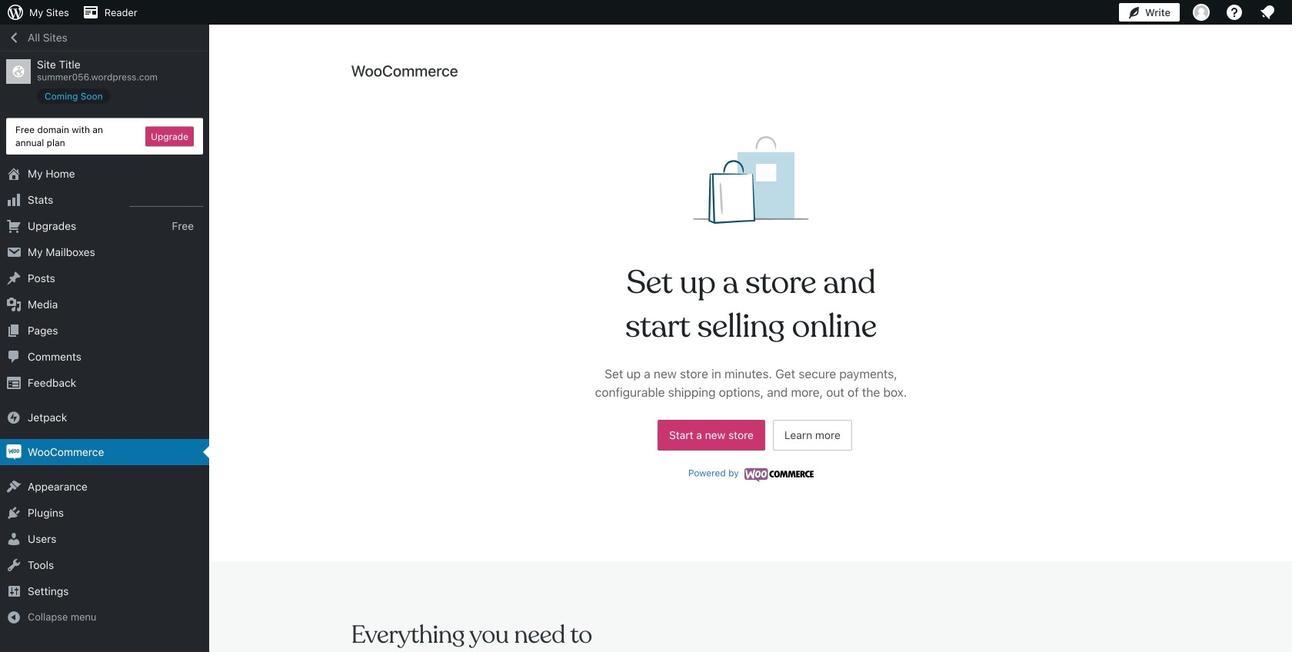 Task type: locate. For each thing, give the bounding box(es) containing it.
2 img image from the top
[[6, 445, 22, 460]]

1 list item from the top
[[1285, 78, 1292, 151]]

list item
[[1285, 78, 1292, 151], [1285, 151, 1292, 223], [1285, 223, 1292, 280]]

1 vertical spatial img image
[[6, 445, 22, 460]]

img image
[[6, 410, 22, 425], [6, 445, 22, 460]]

0 vertical spatial img image
[[6, 410, 22, 425]]

help image
[[1225, 3, 1244, 22]]



Task type: describe. For each thing, give the bounding box(es) containing it.
1 img image from the top
[[6, 410, 22, 425]]

my profile image
[[1193, 4, 1210, 21]]

3 list item from the top
[[1285, 223, 1292, 280]]

2 list item from the top
[[1285, 151, 1292, 223]]

highest hourly views 0 image
[[130, 197, 203, 207]]

manage your notifications image
[[1258, 3, 1277, 22]]



Task type: vqa. For each thing, say whether or not it's contained in the screenshot.
img
yes



